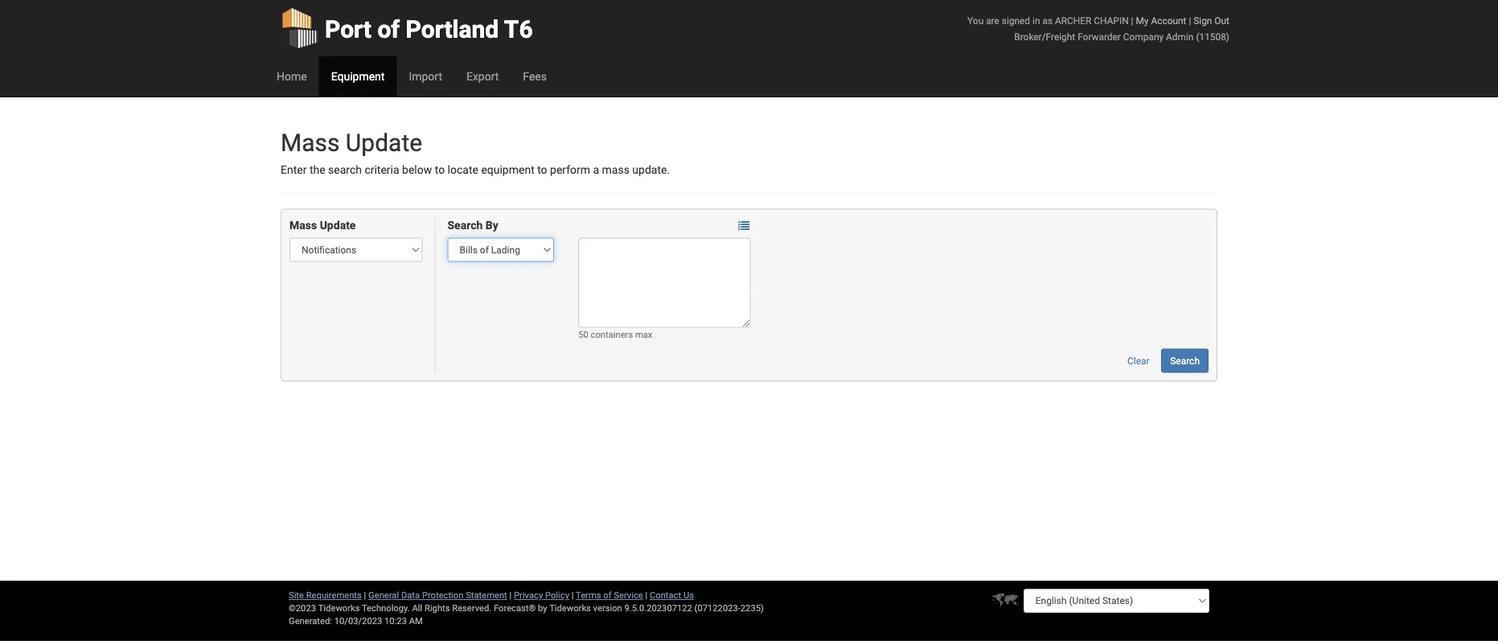 Task type: locate. For each thing, give the bounding box(es) containing it.
| left my
[[1132, 15, 1134, 26]]

requirements
[[306, 590, 362, 601]]

0 vertical spatial mass
[[281, 128, 340, 157]]

mass down enter
[[290, 219, 317, 232]]

0 vertical spatial of
[[378, 15, 400, 43]]

0 horizontal spatial of
[[378, 15, 400, 43]]

update
[[346, 128, 422, 157], [320, 219, 356, 232]]

out
[[1215, 15, 1230, 26]]

search by
[[448, 219, 499, 232]]

are
[[986, 15, 1000, 26]]

sign out link
[[1194, 15, 1230, 26]]

to left perform
[[538, 163, 548, 177]]

site requirements | general data protection statement | privacy policy | terms of service | contact us ©2023 tideworks technology. all rights reserved. forecast® by tideworks version 9.5.0.202307122 (07122023-2235) generated: 10/03/2023 10:23 am
[[289, 590, 764, 626]]

equipment button
[[319, 56, 397, 97]]

10:23
[[385, 616, 407, 626]]

| up 9.5.0.202307122
[[646, 590, 648, 601]]

archer
[[1055, 15, 1092, 26]]

0 vertical spatial update
[[346, 128, 422, 157]]

mass
[[281, 128, 340, 157], [290, 219, 317, 232]]

1 vertical spatial mass
[[290, 219, 317, 232]]

1 vertical spatial of
[[604, 590, 612, 601]]

search left 'by'
[[448, 219, 483, 232]]

fees
[[523, 70, 547, 83]]

1 horizontal spatial of
[[604, 590, 612, 601]]

sign
[[1194, 15, 1213, 26]]

None text field
[[579, 238, 751, 328]]

mass up the
[[281, 128, 340, 157]]

| left sign
[[1189, 15, 1192, 26]]

to right below on the top left of page
[[435, 163, 445, 177]]

general
[[369, 590, 399, 601]]

| up tideworks
[[572, 590, 574, 601]]

perform
[[550, 163, 591, 177]]

1 horizontal spatial search
[[1171, 355, 1200, 366]]

0 horizontal spatial search
[[448, 219, 483, 232]]

mass inside mass update enter the search criteria below to locate equipment to perform a mass update.
[[281, 128, 340, 157]]

port of portland t6
[[325, 15, 533, 43]]

©2023 tideworks
[[289, 603, 360, 613]]

50
[[579, 329, 589, 339]]

10/03/2023
[[334, 616, 382, 626]]

t6
[[504, 15, 533, 43]]

| left general
[[364, 590, 366, 601]]

9.5.0.202307122
[[625, 603, 693, 613]]

my
[[1136, 15, 1149, 26]]

1 horizontal spatial to
[[538, 163, 548, 177]]

chapin
[[1094, 15, 1129, 26]]

in
[[1033, 15, 1041, 26]]

export
[[467, 70, 499, 83]]

version
[[593, 603, 622, 613]]

contact us link
[[650, 590, 694, 601]]

50 containers max
[[579, 329, 653, 339]]

|
[[1132, 15, 1134, 26], [1189, 15, 1192, 26], [364, 590, 366, 601], [510, 590, 512, 601], [572, 590, 574, 601], [646, 590, 648, 601]]

of right port
[[378, 15, 400, 43]]

2235)
[[741, 603, 764, 613]]

search inside "button"
[[1171, 355, 1200, 366]]

search
[[328, 163, 362, 177]]

tideworks
[[550, 603, 591, 613]]

max
[[636, 329, 653, 339]]

signed
[[1002, 15, 1031, 26]]

search right clear button
[[1171, 355, 1200, 366]]

1 vertical spatial search
[[1171, 355, 1200, 366]]

forwarder
[[1078, 31, 1121, 42]]

you are signed in as archer chapin | my account | sign out broker/freight forwarder company admin (11508)
[[968, 15, 1230, 42]]

0 vertical spatial search
[[448, 219, 483, 232]]

as
[[1043, 15, 1053, 26]]

0 horizontal spatial to
[[435, 163, 445, 177]]

(11508)
[[1197, 31, 1230, 42]]

company
[[1124, 31, 1164, 42]]

1 vertical spatial update
[[320, 219, 356, 232]]

terms
[[576, 590, 601, 601]]

update up criteria
[[346, 128, 422, 157]]

update down search
[[320, 219, 356, 232]]

fees button
[[511, 56, 559, 97]]

mass for mass update enter the search criteria below to locate equipment to perform a mass update.
[[281, 128, 340, 157]]

search
[[448, 219, 483, 232], [1171, 355, 1200, 366]]

equipment
[[331, 70, 385, 83]]

of up 'version'
[[604, 590, 612, 601]]

mass update
[[290, 219, 356, 232]]

technology.
[[362, 603, 410, 613]]

terms of service link
[[576, 590, 643, 601]]

my account link
[[1136, 15, 1187, 26]]

of
[[378, 15, 400, 43], [604, 590, 612, 601]]

to
[[435, 163, 445, 177], [538, 163, 548, 177]]

port of portland t6 link
[[281, 0, 533, 56]]

update inside mass update enter the search criteria below to locate equipment to perform a mass update.
[[346, 128, 422, 157]]

show list image
[[739, 220, 750, 232]]

| up forecast®
[[510, 590, 512, 601]]



Task type: describe. For each thing, give the bounding box(es) containing it.
enter
[[281, 163, 307, 177]]

export button
[[455, 56, 511, 97]]

site requirements link
[[289, 590, 362, 601]]

clear button
[[1119, 349, 1159, 373]]

statement
[[466, 590, 507, 601]]

you
[[968, 15, 984, 26]]

service
[[614, 590, 643, 601]]

import
[[409, 70, 442, 83]]

home button
[[265, 56, 319, 97]]

below
[[402, 163, 432, 177]]

2 to from the left
[[538, 163, 548, 177]]

search button
[[1162, 349, 1209, 373]]

mass
[[602, 163, 630, 177]]

mass update enter the search criteria below to locate equipment to perform a mass update.
[[281, 128, 670, 177]]

mass for mass update
[[290, 219, 317, 232]]

clear
[[1128, 355, 1150, 366]]

criteria
[[365, 163, 400, 177]]

by
[[538, 603, 548, 613]]

the
[[310, 163, 325, 177]]

locate
[[448, 163, 479, 177]]

update for mass update
[[320, 219, 356, 232]]

site
[[289, 590, 304, 601]]

privacy policy link
[[514, 590, 570, 601]]

admin
[[1167, 31, 1194, 42]]

forecast®
[[494, 603, 536, 613]]

us
[[684, 590, 694, 601]]

policy
[[545, 590, 570, 601]]

update.
[[633, 163, 670, 177]]

privacy
[[514, 590, 543, 601]]

by
[[486, 219, 499, 232]]

import button
[[397, 56, 455, 97]]

contact
[[650, 590, 682, 601]]

search for search by
[[448, 219, 483, 232]]

port
[[325, 15, 372, 43]]

general data protection statement link
[[369, 590, 507, 601]]

generated:
[[289, 616, 332, 626]]

rights
[[425, 603, 450, 613]]

home
[[277, 70, 307, 83]]

update for mass update enter the search criteria below to locate equipment to perform a mass update.
[[346, 128, 422, 157]]

1 to from the left
[[435, 163, 445, 177]]

equipment
[[481, 163, 535, 177]]

search for search
[[1171, 355, 1200, 366]]

of inside site requirements | general data protection statement | privacy policy | terms of service | contact us ©2023 tideworks technology. all rights reserved. forecast® by tideworks version 9.5.0.202307122 (07122023-2235) generated: 10/03/2023 10:23 am
[[604, 590, 612, 601]]

am
[[409, 616, 423, 626]]

reserved.
[[452, 603, 492, 613]]

protection
[[422, 590, 464, 601]]

containers
[[591, 329, 633, 339]]

a
[[593, 163, 599, 177]]

portland
[[406, 15, 499, 43]]

account
[[1152, 15, 1187, 26]]

all
[[412, 603, 423, 613]]

(07122023-
[[695, 603, 741, 613]]

broker/freight
[[1015, 31, 1076, 42]]

data
[[401, 590, 420, 601]]



Task type: vqa. For each thing, say whether or not it's contained in the screenshot.
CHASSIS
no



